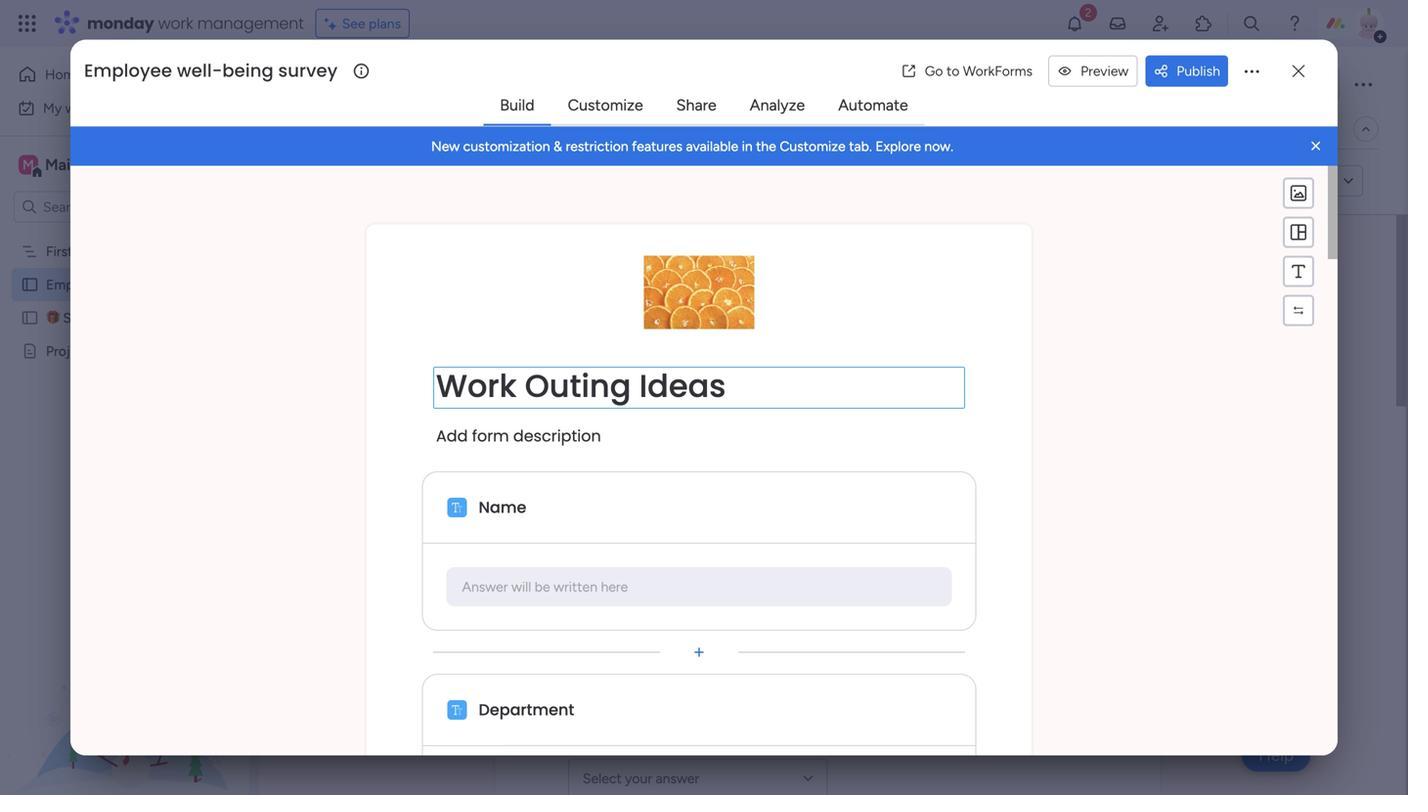 Task type: locate. For each thing, give the bounding box(es) containing it.
name group containing job role
[[568, 594, 1088, 708]]

/
[[1317, 76, 1322, 92]]

1 horizontal spatial &
[[554, 138, 562, 155]]

& for requests
[[154, 343, 163, 359]]

banner banner
[[70, 127, 1338, 166]]

activity
[[1151, 76, 1198, 92]]

work
[[158, 12, 193, 34], [65, 100, 95, 116]]

1 vertical spatial name
[[479, 497, 527, 519]]

survey inside list box
[[177, 276, 218, 293]]

survey inside form form
[[910, 302, 1015, 346]]

0 vertical spatial automate
[[838, 96, 908, 115]]

first board
[[46, 243, 112, 260]]

job role
[[568, 609, 631, 631]]

1 vertical spatial work
[[65, 100, 95, 116]]

employee up my work button
[[84, 58, 172, 83]]

new
[[431, 138, 460, 155]]

form up new
[[449, 121, 481, 137]]

2 public board image from the top
[[21, 309, 39, 327]]

my
[[43, 100, 62, 116]]

0 vertical spatial customize
[[568, 96, 643, 115]]

add view image
[[507, 122, 515, 136]]

work inside button
[[65, 100, 95, 116]]

Name field
[[568, 418, 1088, 458]]

survey inside field
[[278, 58, 338, 83]]

name inside group
[[568, 382, 616, 404]]

& left the restriction
[[554, 138, 562, 155]]

answer will be written here
[[462, 579, 628, 595]]

list box containing first board
[[0, 231, 249, 632]]

component__icon image down "add"
[[447, 498, 467, 518]]

1 horizontal spatial customize
[[780, 138, 846, 155]]

features
[[632, 138, 683, 155]]

form button left add view icon at the top left of page
[[435, 113, 495, 145]]

1 vertical spatial customize
[[780, 138, 846, 155]]

0 vertical spatial work
[[158, 12, 193, 34]]

my work button
[[12, 92, 210, 124]]

m
[[23, 157, 34, 173]]

0 horizontal spatial work
[[65, 100, 95, 116]]

build
[[500, 96, 535, 115]]

name down "add form description"
[[479, 497, 527, 519]]

automate up tab.
[[838, 96, 908, 115]]

1 component__icon image from the top
[[447, 498, 467, 518]]

name group
[[568, 368, 1088, 481], [568, 481, 1088, 594], [568, 594, 1088, 708], [568, 708, 1088, 795]]

work outing ideas button
[[433, 367, 965, 417]]

0 horizontal spatial form
[[388, 121, 420, 137]]

plans
[[369, 15, 401, 32]]

name for name group containing name
[[568, 382, 616, 404]]

1 vertical spatial &
[[154, 343, 163, 359]]

build link
[[484, 88, 550, 123]]

list box
[[0, 231, 249, 632]]

1 horizontal spatial work
[[158, 12, 193, 34]]

well- up work outing ideas text field
[[732, 302, 812, 346]]

name button
[[476, 492, 951, 523]]

project
[[46, 343, 90, 359]]

component__icon image
[[447, 498, 467, 518], [447, 700, 467, 720]]

0 horizontal spatial customize
[[568, 96, 643, 115]]

& for customization
[[554, 138, 562, 155]]

0 vertical spatial &
[[554, 138, 562, 155]]

work right the monday
[[158, 12, 193, 34]]

1 vertical spatial automate
[[1261, 121, 1322, 137]]

name
[[568, 382, 616, 404], [479, 497, 527, 519]]

0 horizontal spatial &
[[154, 343, 163, 359]]

work right my
[[65, 100, 95, 116]]

available
[[686, 138, 739, 155]]

form button up powered
[[374, 113, 435, 145]]

customize right the
[[780, 138, 846, 155]]

preview button
[[1049, 55, 1138, 87]]

form for copy
[[1273, 173, 1303, 190]]

Job role field
[[568, 645, 1088, 684]]

1 horizontal spatial name
[[568, 382, 616, 404]]

component__icon image for department
[[447, 700, 467, 720]]

form right "add"
[[472, 425, 509, 447]]

name up description
[[568, 382, 616, 404]]

& inside banner banner
[[554, 138, 562, 155]]

0 vertical spatial public board image
[[21, 275, 39, 294]]

3 name group from the top
[[568, 594, 1088, 708]]

form form
[[70, 166, 1338, 795], [259, 215, 1407, 795]]

name inside button
[[479, 497, 527, 519]]

1 vertical spatial menu image
[[1289, 262, 1309, 281]]

main workspace
[[45, 156, 160, 174]]

1 vertical spatial public board image
[[21, 309, 39, 327]]

form
[[388, 121, 420, 137], [449, 121, 481, 137]]

help image
[[1285, 14, 1305, 33]]

🎁
[[46, 310, 60, 326]]

form
[[1273, 173, 1303, 190], [472, 425, 509, 447]]

customize inside banner banner
[[780, 138, 846, 155]]

Employee well-being survey field
[[79, 58, 350, 84], [292, 62, 736, 106]]

employee well-being survey
[[84, 58, 338, 83], [297, 62, 731, 106], [46, 276, 218, 293], [568, 302, 1015, 346]]

copy form link
[[1237, 173, 1326, 190]]

Search in workspace field
[[41, 196, 163, 218]]

employee well-being survey field for "go to workforms" button
[[79, 58, 350, 84]]

monday
[[87, 12, 154, 34]]

employee inside list box
[[46, 276, 107, 293]]

form form containing add
[[70, 166, 1338, 795]]

employee up table
[[297, 62, 449, 106]]

1 public board image from the top
[[21, 275, 39, 294]]

the
[[756, 138, 777, 155]]

to
[[947, 63, 960, 79]]

1 menu image from the top
[[1289, 223, 1309, 242]]

employee
[[84, 58, 172, 83], [297, 62, 449, 106], [46, 276, 107, 293], [568, 302, 723, 346]]

4 name group from the top
[[568, 708, 1088, 795]]

component__icon image left the department
[[447, 700, 467, 720]]

1 horizontal spatial form
[[449, 121, 481, 137]]

help
[[1259, 745, 1294, 765]]

2 name group from the top
[[568, 481, 1088, 594]]

option
[[0, 234, 249, 238]]

customize up the restriction
[[568, 96, 643, 115]]

table
[[327, 121, 359, 137]]

employee inside field
[[84, 58, 172, 83]]

&
[[554, 138, 562, 155], [154, 343, 163, 359]]

form left the link
[[1273, 173, 1303, 190]]

2 component__icon image from the top
[[447, 700, 467, 720]]

public board image for 🎁 secret santa
[[21, 309, 39, 327]]

form up powered
[[388, 121, 420, 137]]

0 vertical spatial component__icon image
[[447, 498, 467, 518]]

publish
[[1177, 63, 1221, 79]]

employee down first board
[[46, 276, 107, 293]]

customize link
[[552, 88, 659, 123]]

public board image
[[21, 275, 39, 294], [21, 309, 39, 327]]

form button
[[374, 113, 435, 145], [435, 113, 495, 145]]

1 vertical spatial component__icon image
[[447, 700, 467, 720]]

workforms logo image
[[483, 166, 593, 197]]

menu image
[[1289, 223, 1309, 242], [1289, 262, 1309, 281]]

automate link
[[823, 88, 924, 123]]

0 vertical spatial menu image
[[1289, 223, 1309, 242]]

2 menu image from the top
[[1289, 262, 1309, 281]]

workspace
[[83, 156, 160, 174]]

0 horizontal spatial name
[[479, 497, 527, 519]]

0 horizontal spatial form
[[472, 425, 509, 447]]

invite
[[1279, 76, 1314, 92]]

survey
[[278, 58, 338, 83], [629, 62, 731, 106], [177, 276, 218, 293], [910, 302, 1015, 346]]

collapse board header image
[[1359, 121, 1374, 137]]

0 vertical spatial form
[[1273, 173, 1303, 190]]

being
[[222, 58, 274, 83], [534, 62, 622, 106], [140, 276, 174, 293], [812, 302, 902, 346]]

department button
[[367, 674, 1032, 795], [476, 695, 951, 726]]

tab.
[[849, 138, 872, 155]]

customization
[[463, 138, 550, 155]]

& right requests
[[154, 343, 163, 359]]

preview
[[1081, 63, 1129, 79]]

form inside button
[[1273, 173, 1303, 190]]

component__icon image for name
[[447, 498, 467, 518]]

powered
[[393, 172, 454, 191]]

tab list
[[483, 87, 925, 126]]

0 vertical spatial name
[[568, 382, 616, 404]]

ruby anderson image
[[1354, 8, 1385, 39]]

see plans button
[[316, 9, 410, 38]]

automate down invite / 1 'button'
[[1261, 121, 1322, 137]]

employee well-being survey field up add view icon at the top left of page
[[292, 62, 736, 106]]

form inside form
[[472, 425, 509, 447]]

well-
[[177, 58, 222, 83], [456, 62, 534, 106], [110, 276, 140, 293], [732, 302, 812, 346]]

Work Outing Ideas text field
[[433, 367, 965, 409]]

lottie animation image
[[0, 598, 249, 795]]

1 horizontal spatial form
[[1273, 173, 1303, 190]]

0 horizontal spatial automate
[[838, 96, 908, 115]]

home button
[[12, 59, 210, 90]]

employee well-being survey field down monday work management
[[79, 58, 350, 84]]

automate
[[838, 96, 908, 115], [1261, 121, 1322, 137]]

monday work management
[[87, 12, 304, 34]]

& inside list box
[[154, 343, 163, 359]]

2 image
[[1080, 1, 1097, 23]]

employee up work outing ideas text field
[[568, 302, 723, 346]]

1 vertical spatial form
[[472, 425, 509, 447]]

customize
[[568, 96, 643, 115], [780, 138, 846, 155]]

1 name group from the top
[[568, 368, 1088, 481]]



Task type: vqa. For each thing, say whether or not it's contained in the screenshot.
monday marketplace icon
no



Task type: describe. For each thing, give the bounding box(es) containing it.
autopilot image
[[1237, 116, 1253, 141]]

analyze
[[750, 96, 805, 115]]

employee inside form form
[[568, 302, 723, 346]]

workforms
[[963, 63, 1033, 79]]

requests
[[94, 343, 151, 359]]

close image
[[1307, 137, 1326, 156]]

add new question image
[[690, 643, 709, 662]]

now.
[[925, 138, 954, 155]]

new customization & restriction features available in the customize tab. explore now.
[[431, 138, 954, 155]]

general wellness
[[568, 722, 705, 744]]

here
[[601, 579, 628, 595]]

in
[[742, 138, 753, 155]]

home
[[45, 66, 82, 83]]

customize inside tab list
[[568, 96, 643, 115]]

tab list containing build
[[483, 87, 925, 126]]

1
[[1326, 76, 1331, 92]]

by
[[458, 172, 475, 191]]

help button
[[1242, 739, 1311, 772]]

select product image
[[18, 14, 37, 33]]

share
[[677, 96, 717, 115]]

employee well-being survey inside form form
[[568, 302, 1015, 346]]

notifications image
[[1065, 14, 1085, 33]]

well- up santa
[[110, 276, 140, 293]]

answer
[[462, 579, 508, 595]]

santa
[[107, 310, 142, 326]]

wellness
[[635, 722, 705, 744]]

workspace selection element
[[19, 153, 163, 179]]

table button
[[296, 113, 374, 145]]

form for add
[[472, 425, 509, 447]]

form logo image
[[644, 256, 754, 329]]

2 form button from the left
[[435, 113, 495, 145]]

2 form from the left
[[449, 121, 481, 137]]

Department field
[[568, 532, 1088, 571]]

will
[[512, 579, 531, 595]]

apps image
[[1194, 14, 1214, 33]]

copy form link button
[[1201, 166, 1334, 197]]

copy
[[1237, 173, 1270, 190]]

🎁 secret santa
[[46, 310, 142, 326]]

employee well-being survey inside field
[[84, 58, 338, 83]]

approvals
[[166, 343, 227, 359]]

public board image for employee well-being survey
[[21, 275, 39, 294]]

add
[[436, 425, 468, 447]]

1 form button from the left
[[374, 113, 435, 145]]

share link
[[661, 88, 732, 123]]

name for name button
[[479, 497, 527, 519]]

integrate
[[1065, 121, 1121, 137]]

work for my
[[65, 100, 95, 116]]

invite / 1 button
[[1243, 68, 1340, 100]]

automate inside automate link
[[838, 96, 908, 115]]

invite / 1
[[1279, 76, 1331, 92]]

employee well-being survey field for activity "popup button"
[[292, 62, 736, 106]]

first
[[46, 243, 73, 260]]

my work
[[43, 100, 95, 116]]

see plans
[[342, 15, 401, 32]]

board
[[76, 243, 112, 260]]

search everything image
[[1242, 14, 1262, 33]]

customization tools toolbar
[[1283, 178, 1315, 326]]

go to workforms
[[925, 63, 1033, 79]]

lottie animation element
[[0, 598, 249, 795]]

see
[[342, 15, 365, 32]]

description
[[513, 425, 601, 447]]

background color and image selector image
[[1289, 184, 1309, 203]]

go to workforms button
[[894, 55, 1041, 87]]

link
[[1306, 173, 1326, 190]]

general
[[568, 722, 631, 744]]

analyze link
[[734, 88, 821, 123]]

job
[[568, 609, 598, 631]]

powered by
[[393, 172, 475, 191]]

written
[[554, 579, 598, 595]]

role
[[602, 609, 631, 631]]

go
[[925, 63, 943, 79]]

inbox image
[[1108, 14, 1128, 33]]

activity button
[[1143, 68, 1235, 100]]

project requests & approvals
[[46, 343, 227, 359]]

publish button
[[1146, 55, 1229, 87]]

add form description
[[436, 425, 601, 447]]

dapulse integrations image
[[1043, 122, 1057, 136]]

secret
[[63, 310, 104, 326]]

form form containing employee well-being survey
[[259, 215, 1407, 795]]

work for monday
[[158, 12, 193, 34]]

employee well-being survey inside list box
[[46, 276, 218, 293]]

workspace image
[[19, 154, 38, 176]]

name group containing general wellness
[[568, 708, 1088, 795]]

1 horizontal spatial automate
[[1261, 121, 1322, 137]]

well- up add view icon at the top left of page
[[456, 62, 534, 106]]

1 form from the left
[[388, 121, 420, 137]]

well- down monday work management
[[177, 58, 222, 83]]

name group containing name
[[568, 368, 1088, 481]]

invite members image
[[1151, 14, 1171, 33]]

department
[[479, 699, 575, 721]]

being inside list box
[[140, 276, 174, 293]]

main
[[45, 156, 79, 174]]

management
[[197, 12, 304, 34]]

explore
[[876, 138, 921, 155]]

more actions image
[[1242, 61, 1262, 81]]

restriction
[[566, 138, 629, 155]]

be
[[535, 579, 550, 595]]



